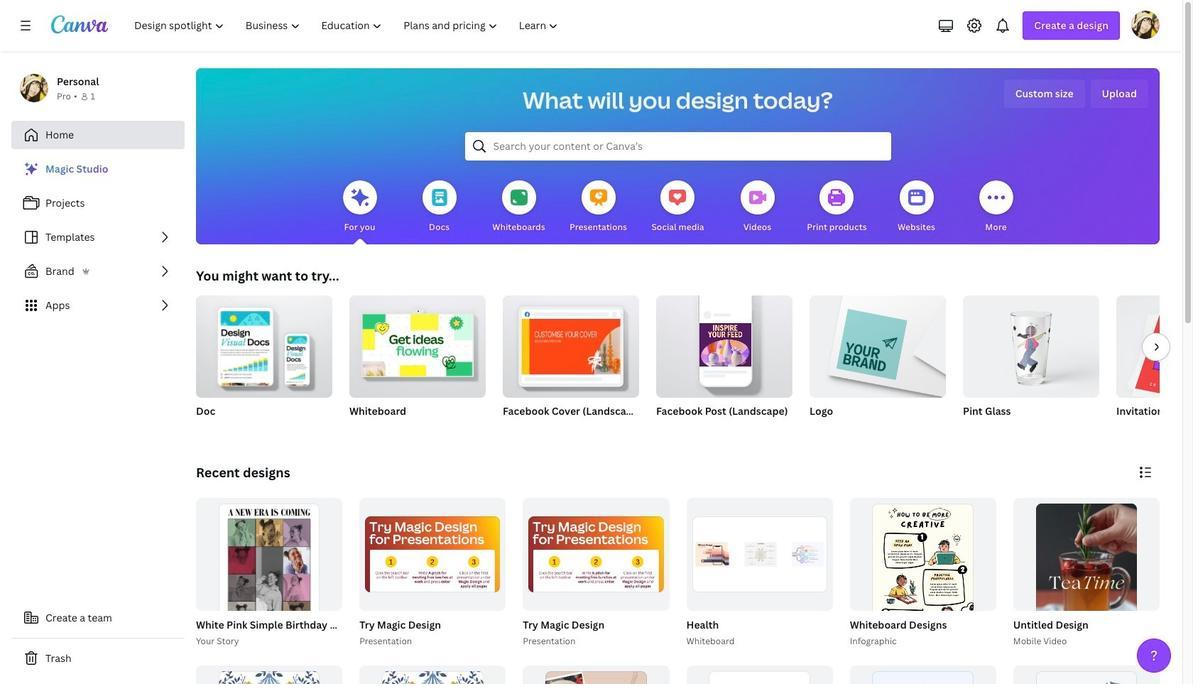 Task type: vqa. For each thing, say whether or not it's contained in the screenshot.
Print with Canva dropdown button in the top right of the page
no



Task type: describe. For each thing, give the bounding box(es) containing it.
top level navigation element
[[125, 11, 571, 40]]

stephanie aranda image
[[1132, 11, 1161, 39]]



Task type: locate. For each thing, give the bounding box(es) containing it.
group
[[196, 290, 333, 436], [196, 290, 333, 398], [657, 290, 793, 436], [657, 290, 793, 398], [810, 290, 947, 436], [810, 290, 947, 398], [964, 290, 1100, 436], [964, 290, 1100, 398], [350, 296, 486, 436], [350, 296, 486, 398], [503, 296, 640, 436], [1117, 296, 1194, 436], [1117, 296, 1194, 398], [193, 498, 485, 684], [196, 498, 343, 684], [357, 498, 506, 649], [360, 498, 506, 611], [520, 498, 670, 649], [523, 498, 670, 611], [684, 498, 833, 649], [687, 498, 833, 611], [848, 498, 997, 684], [850, 498, 997, 684], [1011, 498, 1161, 684], [1014, 498, 1161, 684], [196, 666, 343, 684], [360, 666, 506, 684], [523, 666, 670, 684], [687, 666, 833, 684], [850, 666, 997, 684], [1014, 666, 1161, 684]]

None search field
[[465, 132, 892, 161]]

Search search field
[[494, 133, 863, 160]]

list
[[11, 155, 185, 320]]



